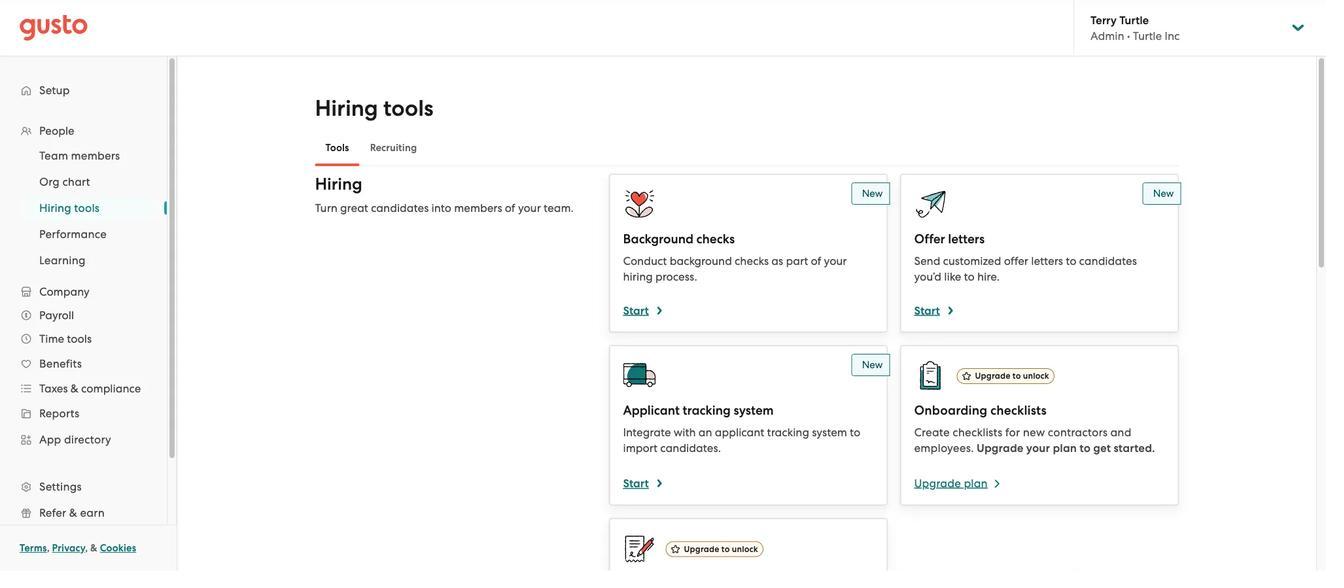 Task type: locate. For each thing, give the bounding box(es) containing it.
checklists for create
[[953, 426, 1003, 439]]

0 vertical spatial of
[[505, 202, 515, 215]]

1 vertical spatial &
[[69, 506, 77, 519]]

of inside conduct background checks as part of your hiring process.
[[811, 255, 821, 268]]

1 , from the left
[[47, 542, 50, 554]]

new
[[862, 188, 883, 199], [1153, 188, 1174, 199], [862, 359, 883, 371]]

refer & earn link
[[13, 501, 154, 525]]

1 horizontal spatial ,
[[85, 542, 88, 554]]

of right part
[[811, 255, 821, 268]]

letters up "customized"
[[948, 232, 985, 247]]

part
[[786, 255, 808, 268]]

terry turtle admin • turtle inc
[[1091, 13, 1180, 42]]

1 list from the top
[[0, 119, 167, 571]]

setup link
[[13, 79, 154, 102]]

1 vertical spatial system
[[812, 426, 847, 439]]

new for applicant tracking system
[[862, 359, 883, 371]]

0 horizontal spatial members
[[71, 149, 120, 162]]

and
[[1111, 426, 1132, 439]]

0 vertical spatial &
[[71, 382, 78, 395]]

refer
[[39, 506, 66, 519]]

to inside upgrade to unlock link
[[722, 544, 730, 554]]

start
[[623, 304, 649, 317], [914, 304, 940, 317], [623, 477, 649, 490]]

hiring tools up performance
[[39, 202, 100, 215]]

hiring tools inside gusto navigation element
[[39, 202, 100, 215]]

& left cookies button
[[90, 542, 97, 554]]

1 vertical spatial tracking
[[767, 426, 809, 439]]

,
[[47, 542, 50, 554], [85, 542, 88, 554]]

1 vertical spatial of
[[811, 255, 821, 268]]

great
[[340, 202, 368, 215]]

new for offer letters
[[1153, 188, 1174, 199]]

terms
[[20, 542, 47, 554]]

start down hiring
[[623, 304, 649, 317]]

1 vertical spatial unlock
[[732, 544, 758, 554]]

, left cookies button
[[85, 542, 88, 554]]

send customized offer letters to candidates you'd like to hire.
[[914, 255, 1137, 283]]

0 horizontal spatial tracking
[[683, 403, 731, 418]]

2 vertical spatial your
[[1026, 442, 1050, 455]]

0 vertical spatial unlock
[[1023, 371, 1049, 381]]

an
[[699, 426, 712, 439]]

0 vertical spatial system
[[734, 403, 774, 418]]

customized
[[943, 255, 1001, 268]]

your right part
[[824, 255, 847, 268]]

unlock
[[1023, 371, 1049, 381], [732, 544, 758, 554]]

org chart
[[39, 175, 90, 188]]

background checks
[[623, 232, 735, 247]]

import
[[623, 442, 658, 455]]

0 vertical spatial plan
[[1053, 442, 1077, 455]]

0 vertical spatial checklists
[[991, 403, 1047, 418]]

list
[[0, 119, 167, 571], [0, 143, 167, 273]]

1 horizontal spatial candidates
[[1079, 255, 1137, 268]]

1 vertical spatial checks
[[735, 255, 769, 268]]

checks left as
[[735, 255, 769, 268]]

onboarding
[[914, 403, 987, 418]]

org
[[39, 175, 60, 188]]

1 horizontal spatial upgrade to unlock
[[975, 371, 1049, 381]]

1 vertical spatial members
[[454, 202, 502, 215]]

checks
[[696, 232, 735, 247], [735, 255, 769, 268]]

performance
[[39, 228, 107, 241]]

start for applicant tracking system
[[623, 477, 649, 490]]

of for part
[[811, 255, 821, 268]]

of left team.
[[505, 202, 515, 215]]

1 vertical spatial tools
[[74, 202, 100, 215]]

0 horizontal spatial plan
[[964, 477, 988, 490]]

1 horizontal spatial unlock
[[1023, 371, 1049, 381]]

offer
[[1004, 255, 1029, 268]]

0 horizontal spatial ,
[[47, 542, 50, 554]]

applicant tracking system
[[623, 403, 774, 418]]

checklists up for
[[991, 403, 1047, 418]]

tracking right applicant
[[767, 426, 809, 439]]

0 horizontal spatial your
[[518, 202, 541, 215]]

0 horizontal spatial hiring tools
[[39, 202, 100, 215]]

2 vertical spatial tools
[[67, 332, 92, 345]]

checks inside conduct background checks as part of your hiring process.
[[735, 255, 769, 268]]

get
[[1093, 442, 1111, 455]]

1 vertical spatial your
[[824, 255, 847, 268]]

letters
[[948, 232, 985, 247], [1031, 255, 1063, 268]]

0 horizontal spatial candidates
[[371, 202, 429, 215]]

, left privacy link
[[47, 542, 50, 554]]

0 horizontal spatial upgrade to unlock
[[684, 544, 758, 554]]

list containing team members
[[0, 143, 167, 273]]

hiring inside list
[[39, 202, 71, 215]]

chart
[[62, 175, 90, 188]]

1 horizontal spatial of
[[811, 255, 821, 268]]

0 horizontal spatial of
[[505, 202, 515, 215]]

turtle right •
[[1133, 29, 1162, 42]]

& right taxes
[[71, 382, 78, 395]]

hiring
[[623, 270, 653, 283]]

for
[[1005, 426, 1020, 439]]

tools down payroll dropdown button
[[67, 332, 92, 345]]

employees.
[[914, 442, 974, 455]]

home image
[[20, 15, 88, 41]]

1 vertical spatial hiring tools
[[39, 202, 100, 215]]

1 vertical spatial upgrade to unlock
[[684, 544, 758, 554]]

tools
[[383, 95, 433, 122], [74, 202, 100, 215], [67, 332, 92, 345]]

background
[[670, 255, 732, 268]]

app directory link
[[13, 428, 154, 451]]

0 horizontal spatial system
[[734, 403, 774, 418]]

tracking up an
[[683, 403, 731, 418]]

0 vertical spatial hiring tools
[[315, 95, 433, 122]]

& inside dropdown button
[[71, 382, 78, 395]]

tools up 'recruiting'
[[383, 95, 433, 122]]

2 list from the top
[[0, 143, 167, 273]]

send
[[914, 255, 940, 268]]

start down import
[[623, 477, 649, 490]]

checklists down the onboarding checklists
[[953, 426, 1003, 439]]

&
[[71, 382, 78, 395], [69, 506, 77, 519], [90, 542, 97, 554]]

people button
[[13, 119, 154, 143]]

checklists inside create checklists for new contractors and employees.
[[953, 426, 1003, 439]]

checks up background
[[696, 232, 735, 247]]

0 vertical spatial your
[[518, 202, 541, 215]]

2 vertical spatial hiring
[[39, 202, 71, 215]]

your inside conduct background checks as part of your hiring process.
[[824, 255, 847, 268]]

0 vertical spatial upgrade to unlock
[[975, 371, 1049, 381]]

plan down contractors
[[1053, 442, 1077, 455]]

hiring up turn
[[315, 174, 362, 194]]

performance link
[[24, 222, 154, 246]]

upgrade
[[975, 371, 1011, 381], [977, 442, 1024, 455], [914, 477, 961, 490], [684, 544, 719, 554]]

upgrade to unlock inside upgrade to unlock link
[[684, 544, 758, 554]]

started.
[[1114, 442, 1155, 455]]

1 vertical spatial letters
[[1031, 255, 1063, 268]]

1 horizontal spatial letters
[[1031, 255, 1063, 268]]

integrate
[[623, 426, 671, 439]]

hiring tools
[[315, 95, 433, 122], [39, 202, 100, 215]]

turtle
[[1120, 13, 1149, 27], [1133, 29, 1162, 42]]

0 vertical spatial members
[[71, 149, 120, 162]]

taxes & compliance
[[39, 382, 141, 395]]

earn
[[80, 506, 105, 519]]

terms , privacy , & cookies
[[20, 542, 136, 554]]

1 horizontal spatial system
[[812, 426, 847, 439]]

of
[[505, 202, 515, 215], [811, 255, 821, 268]]

tracking inside integrate with an applicant tracking system to import candidates.
[[767, 426, 809, 439]]

1 horizontal spatial hiring tools
[[315, 95, 433, 122]]

tools down org chart link at the left of the page
[[74, 202, 100, 215]]

members right the into
[[454, 202, 502, 215]]

like
[[944, 270, 961, 283]]

1 horizontal spatial your
[[824, 255, 847, 268]]

1 horizontal spatial plan
[[1053, 442, 1077, 455]]

taxes
[[39, 382, 68, 395]]

0 horizontal spatial unlock
[[732, 544, 758, 554]]

hiring down "org"
[[39, 202, 71, 215]]

company
[[39, 285, 89, 298]]

hiring up tools button
[[315, 95, 378, 122]]

payroll
[[39, 309, 74, 322]]

process.
[[656, 270, 697, 283]]

start for background checks
[[623, 304, 649, 317]]

start down you'd
[[914, 304, 940, 317]]

plan
[[1053, 442, 1077, 455], [964, 477, 988, 490]]

& for earn
[[69, 506, 77, 519]]

plan down employees.
[[964, 477, 988, 490]]

inc
[[1165, 29, 1180, 42]]

letters right the offer
[[1031, 255, 1063, 268]]

1 horizontal spatial members
[[454, 202, 502, 215]]

& left earn
[[69, 506, 77, 519]]

hiring tools up 'recruiting' button
[[315, 95, 433, 122]]

settings
[[39, 480, 82, 493]]

offer
[[914, 232, 945, 247]]

gusto navigation element
[[0, 56, 167, 571]]

integrate with an applicant tracking system to import candidates.
[[623, 426, 861, 455]]

0 vertical spatial candidates
[[371, 202, 429, 215]]

your
[[518, 202, 541, 215], [824, 255, 847, 268], [1026, 442, 1050, 455]]

your down the new
[[1026, 442, 1050, 455]]

1 vertical spatial candidates
[[1079, 255, 1137, 268]]

candidates
[[371, 202, 429, 215], [1079, 255, 1137, 268]]

to
[[1066, 255, 1077, 268], [964, 270, 975, 283], [1013, 371, 1021, 381], [850, 426, 861, 439], [1080, 442, 1091, 455], [722, 544, 730, 554]]

applicant
[[715, 426, 764, 439]]

company button
[[13, 280, 154, 304]]

1 vertical spatial checklists
[[953, 426, 1003, 439]]

learning link
[[24, 249, 154, 272]]

create checklists for new contractors and employees.
[[914, 426, 1132, 455]]

2 horizontal spatial your
[[1026, 442, 1050, 455]]

1 horizontal spatial tracking
[[767, 426, 809, 439]]

members inside gusto navigation element
[[71, 149, 120, 162]]

payroll button
[[13, 304, 154, 327]]

your left team.
[[518, 202, 541, 215]]

tracking
[[683, 403, 731, 418], [767, 426, 809, 439]]

compliance
[[81, 382, 141, 395]]

time tools
[[39, 332, 92, 345]]

team.
[[544, 202, 574, 215]]

turtle up •
[[1120, 13, 1149, 27]]

turn great candidates into members of your team.
[[315, 202, 574, 215]]

settings link
[[13, 475, 154, 499]]

0 vertical spatial letters
[[948, 232, 985, 247]]

members up org chart link at the left of the page
[[71, 149, 120, 162]]



Task type: vqa. For each thing, say whether or not it's contained in the screenshot.
Create checklists for new contractors and employees.
yes



Task type: describe. For each thing, give the bounding box(es) containing it.
benefits link
[[13, 352, 154, 376]]

people
[[39, 124, 74, 137]]

hiring tools tab list
[[315, 130, 1179, 166]]

app directory
[[39, 433, 111, 446]]

& for compliance
[[71, 382, 78, 395]]

applicant
[[623, 403, 680, 418]]

2 vertical spatial &
[[90, 542, 97, 554]]

refer & earn
[[39, 506, 105, 519]]

hire.
[[977, 270, 1000, 283]]

1 vertical spatial turtle
[[1133, 29, 1162, 42]]

into
[[432, 202, 451, 215]]

your for part
[[824, 255, 847, 268]]

upgrade plan
[[914, 477, 988, 490]]

cookies
[[100, 542, 136, 554]]

directory
[[64, 433, 111, 446]]

recruiting button
[[360, 132, 427, 164]]

privacy
[[52, 542, 85, 554]]

0 horizontal spatial letters
[[948, 232, 985, 247]]

benefits
[[39, 357, 82, 370]]

as
[[772, 255, 783, 268]]

list containing people
[[0, 119, 167, 571]]

1 vertical spatial plan
[[964, 477, 988, 490]]

admin
[[1091, 29, 1124, 42]]

team members link
[[24, 144, 154, 167]]

taxes & compliance button
[[13, 377, 154, 400]]

conduct background checks as part of your hiring process.
[[623, 255, 847, 283]]

terry
[[1091, 13, 1117, 27]]

start for offer letters
[[914, 304, 940, 317]]

contractors
[[1048, 426, 1108, 439]]

tools inside dropdown button
[[67, 332, 92, 345]]

upgrade to unlock link
[[609, 519, 888, 571]]

0 vertical spatial turtle
[[1120, 13, 1149, 27]]

2 , from the left
[[85, 542, 88, 554]]

to inside integrate with an applicant tracking system to import candidates.
[[850, 426, 861, 439]]

new
[[1023, 426, 1045, 439]]

app
[[39, 433, 61, 446]]

conduct
[[623, 255, 667, 268]]

1 vertical spatial hiring
[[315, 174, 362, 194]]

reports
[[39, 407, 79, 420]]

learning
[[39, 254, 86, 267]]

new for background checks
[[862, 188, 883, 199]]

tools button
[[315, 132, 360, 164]]

letters inside send customized offer letters to candidates you'd like to hire.
[[1031, 255, 1063, 268]]

cookies button
[[100, 540, 136, 556]]

0 vertical spatial tools
[[383, 95, 433, 122]]

org chart link
[[24, 170, 154, 194]]

onboarding checklists
[[914, 403, 1047, 418]]

you'd
[[914, 270, 942, 283]]

with
[[674, 426, 696, 439]]

of for members
[[505, 202, 515, 215]]

terms link
[[20, 542, 47, 554]]

0 vertical spatial tracking
[[683, 403, 731, 418]]

setup
[[39, 84, 70, 97]]

offer letters
[[914, 232, 985, 247]]

candidates inside send customized offer letters to candidates you'd like to hire.
[[1079, 255, 1137, 268]]

your for members
[[518, 202, 541, 215]]

checklists for onboarding
[[991, 403, 1047, 418]]

privacy link
[[52, 542, 85, 554]]

tools
[[325, 142, 349, 154]]

0 vertical spatial hiring
[[315, 95, 378, 122]]

candidates.
[[660, 442, 721, 455]]

background
[[623, 232, 694, 247]]

0 vertical spatial checks
[[696, 232, 735, 247]]

system inside integrate with an applicant tracking system to import candidates.
[[812, 426, 847, 439]]

•
[[1127, 29, 1130, 42]]

create
[[914, 426, 950, 439]]

time tools button
[[13, 327, 154, 351]]

reports link
[[13, 402, 154, 425]]

hiring tools link
[[24, 196, 154, 220]]

team members
[[39, 149, 120, 162]]

time
[[39, 332, 64, 345]]

team
[[39, 149, 68, 162]]

upgrade your plan to get started.
[[974, 442, 1155, 455]]



